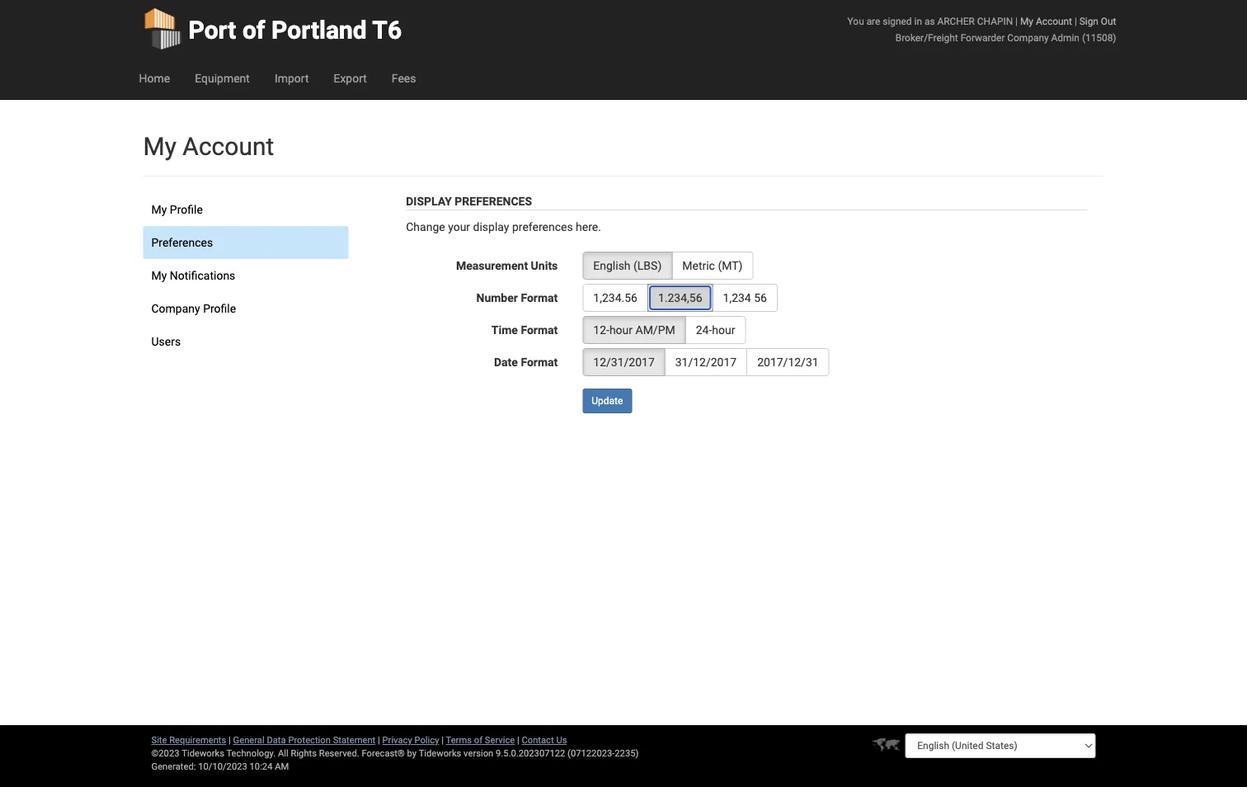 Task type: locate. For each thing, give the bounding box(es) containing it.
company down my account link
[[1008, 32, 1049, 43]]

privacy policy link
[[383, 735, 439, 746]]

format for number format
[[521, 291, 558, 304]]

1 horizontal spatial account
[[1036, 15, 1073, 27]]

my up my notifications
[[151, 203, 167, 216]]

preferences down my profile at the left of the page
[[151, 236, 213, 249]]

forwarder
[[961, 32, 1005, 43]]

2 format from the top
[[521, 323, 558, 337]]

hour for 12-
[[610, 323, 633, 337]]

0 horizontal spatial company
[[151, 302, 200, 315]]

0 vertical spatial account
[[1036, 15, 1073, 27]]

signed
[[883, 15, 912, 27]]

1 hour from the left
[[610, 323, 633, 337]]

port of portland t6
[[189, 15, 402, 45]]

you are signed in as archer chapin | my account | sign out broker/freight forwarder company admin (11508)
[[848, 15, 1117, 43]]

home
[[139, 71, 170, 85]]

2 vertical spatial format
[[521, 355, 558, 369]]

0 horizontal spatial profile
[[170, 203, 203, 216]]

format
[[521, 291, 558, 304], [521, 323, 558, 337], [521, 355, 558, 369]]

0 vertical spatial profile
[[170, 203, 203, 216]]

account down "equipment" dropdown button
[[183, 132, 274, 161]]

of inside site requirements | general data protection statement | privacy policy | terms of service | contact us ©2023 tideworks technology. all rights reserved. forecast® by tideworks version 9.5.0.202307122 (07122023-2235) generated: 10/10/2023 10:24 am
[[474, 735, 483, 746]]

my for my notifications
[[151, 269, 167, 282]]

site requirements | general data protection statement | privacy policy | terms of service | contact us ©2023 tideworks technology. all rights reserved. forecast® by tideworks version 9.5.0.202307122 (07122023-2235) generated: 10/10/2023 10:24 am
[[151, 735, 639, 772]]

0 horizontal spatial hour
[[610, 323, 633, 337]]

preferences
[[455, 194, 532, 208], [151, 236, 213, 249]]

requirements
[[169, 735, 226, 746]]

| up 9.5.0.202307122
[[517, 735, 520, 746]]

format for date format
[[521, 355, 558, 369]]

1 vertical spatial format
[[521, 323, 558, 337]]

out
[[1102, 15, 1117, 27]]

of
[[243, 15, 265, 45], [474, 735, 483, 746]]

0 vertical spatial format
[[521, 291, 558, 304]]

my
[[1021, 15, 1034, 27], [143, 132, 176, 161], [151, 203, 167, 216], [151, 269, 167, 282]]

2 hour from the left
[[712, 323, 736, 337]]

statement
[[333, 735, 376, 746]]

company up users at left top
[[151, 302, 200, 315]]

sign out link
[[1080, 15, 1117, 27]]

service
[[485, 735, 515, 746]]

english
[[594, 259, 631, 272]]

general data protection statement link
[[233, 735, 376, 746]]

am
[[275, 761, 289, 772]]

profile
[[170, 203, 203, 216], [203, 302, 236, 315]]

12-hour am/pm
[[594, 323, 676, 337]]

|
[[1016, 15, 1018, 27], [1075, 15, 1078, 27], [229, 735, 231, 746], [378, 735, 380, 746], [442, 735, 444, 746], [517, 735, 520, 746]]

export button
[[321, 58, 379, 99]]

my right chapin
[[1021, 15, 1034, 27]]

(mt)
[[718, 259, 743, 272]]

my left notifications
[[151, 269, 167, 282]]

terms
[[446, 735, 472, 746]]

10/10/2023
[[198, 761, 247, 772]]

0 vertical spatial company
[[1008, 32, 1049, 43]]

display preferences
[[406, 194, 532, 208]]

profile up my notifications
[[170, 203, 203, 216]]

1 horizontal spatial of
[[474, 735, 483, 746]]

account up admin
[[1036, 15, 1073, 27]]

preferences up display
[[455, 194, 532, 208]]

| up tideworks
[[442, 735, 444, 746]]

display
[[406, 194, 452, 208]]

1 format from the top
[[521, 291, 558, 304]]

0 horizontal spatial of
[[243, 15, 265, 45]]

data
[[267, 735, 286, 746]]

hour down 1,234
[[712, 323, 736, 337]]

1,234 56
[[723, 291, 767, 304]]

1 vertical spatial of
[[474, 735, 483, 746]]

format down the units
[[521, 291, 558, 304]]

my for my account
[[143, 132, 176, 161]]

| up forecast®
[[378, 735, 380, 746]]

in
[[915, 15, 923, 27]]

| right chapin
[[1016, 15, 1018, 27]]

hour up 12/31/2017
[[610, 323, 633, 337]]

my for my profile
[[151, 203, 167, 216]]

| left sign
[[1075, 15, 1078, 27]]

preferences
[[512, 220, 573, 234]]

3 format from the top
[[521, 355, 558, 369]]

1 horizontal spatial profile
[[203, 302, 236, 315]]

©2023 tideworks
[[151, 748, 224, 759]]

1 vertical spatial profile
[[203, 302, 236, 315]]

profile for company profile
[[203, 302, 236, 315]]

1 horizontal spatial company
[[1008, 32, 1049, 43]]

0 vertical spatial preferences
[[455, 194, 532, 208]]

number format
[[477, 291, 558, 304]]

home button
[[127, 58, 182, 99]]

1 vertical spatial preferences
[[151, 236, 213, 249]]

of right port
[[243, 15, 265, 45]]

10:24
[[250, 761, 273, 772]]

1 horizontal spatial hour
[[712, 323, 736, 337]]

1 horizontal spatial preferences
[[455, 194, 532, 208]]

account
[[1036, 15, 1073, 27], [183, 132, 274, 161]]

31/12/2017
[[676, 355, 737, 369]]

port of portland t6 link
[[143, 0, 402, 58]]

update
[[592, 395, 623, 407]]

56
[[754, 291, 767, 304]]

2235)
[[615, 748, 639, 759]]

by
[[407, 748, 417, 759]]

profile down notifications
[[203, 302, 236, 315]]

my up my profile at the left of the page
[[143, 132, 176, 161]]

format right "date"
[[521, 355, 558, 369]]

as
[[925, 15, 935, 27]]

company inside you are signed in as archer chapin | my account | sign out broker/freight forwarder company admin (11508)
[[1008, 32, 1049, 43]]

reserved.
[[319, 748, 360, 759]]

all
[[278, 748, 289, 759]]

hour
[[610, 323, 633, 337], [712, 323, 736, 337]]

0 horizontal spatial preferences
[[151, 236, 213, 249]]

of up version
[[474, 735, 483, 746]]

12/31/2017
[[594, 355, 655, 369]]

format right the time
[[521, 323, 558, 337]]

measurement units
[[456, 259, 558, 272]]

1 vertical spatial account
[[183, 132, 274, 161]]

(11508)
[[1083, 32, 1117, 43]]

time format
[[492, 323, 558, 337]]

portland
[[272, 15, 367, 45]]



Task type: vqa. For each thing, say whether or not it's contained in the screenshot.
Content
no



Task type: describe. For each thing, give the bounding box(es) containing it.
forecast®
[[362, 748, 405, 759]]

1,234
[[723, 291, 752, 304]]

users
[[151, 335, 181, 348]]

t6
[[372, 15, 402, 45]]

policy
[[415, 735, 439, 746]]

technology.
[[226, 748, 276, 759]]

are
[[867, 15, 881, 27]]

hour for 24-
[[712, 323, 736, 337]]

sign
[[1080, 15, 1099, 27]]

generated:
[[151, 761, 196, 772]]

protection
[[288, 735, 331, 746]]

chapin
[[978, 15, 1013, 27]]

company profile
[[151, 302, 236, 315]]

broker/freight
[[896, 32, 959, 43]]

site requirements link
[[151, 735, 226, 746]]

1,234.56
[[594, 291, 638, 304]]

(lbs)
[[634, 259, 662, 272]]

site
[[151, 735, 167, 746]]

equipment button
[[182, 58, 262, 99]]

equipment
[[195, 71, 250, 85]]

here.
[[576, 220, 602, 234]]

account inside you are signed in as archer chapin | my account | sign out broker/freight forwarder company admin (11508)
[[1036, 15, 1073, 27]]

2017/12/31
[[758, 355, 819, 369]]

my account
[[143, 132, 274, 161]]

my account link
[[1021, 15, 1073, 27]]

privacy
[[383, 735, 412, 746]]

24-hour
[[696, 323, 736, 337]]

import button
[[262, 58, 321, 99]]

fees button
[[379, 58, 429, 99]]

archer
[[938, 15, 975, 27]]

time
[[492, 323, 518, 337]]

your
[[448, 220, 470, 234]]

terms of service link
[[446, 735, 515, 746]]

tideworks
[[419, 748, 462, 759]]

metric
[[683, 259, 715, 272]]

units
[[531, 259, 558, 272]]

my profile
[[151, 203, 203, 216]]

0 vertical spatial of
[[243, 15, 265, 45]]

my notifications
[[151, 269, 235, 282]]

12-
[[594, 323, 610, 337]]

notifications
[[170, 269, 235, 282]]

rights
[[291, 748, 317, 759]]

update button
[[583, 389, 632, 413]]

am/pm
[[636, 323, 676, 337]]

profile for my profile
[[170, 203, 203, 216]]

0 horizontal spatial account
[[183, 132, 274, 161]]

date
[[494, 355, 518, 369]]

english (lbs)
[[594, 259, 662, 272]]

change your display preferences here.
[[406, 220, 602, 234]]

you
[[848, 15, 865, 27]]

general
[[233, 735, 265, 746]]

fees
[[392, 71, 416, 85]]

number
[[477, 291, 518, 304]]

contact us link
[[522, 735, 567, 746]]

format for time format
[[521, 323, 558, 337]]

measurement
[[456, 259, 528, 272]]

metric (mt)
[[683, 259, 743, 272]]

change
[[406, 220, 445, 234]]

us
[[557, 735, 567, 746]]

1.234,56
[[658, 291, 703, 304]]

display
[[473, 220, 510, 234]]

contact
[[522, 735, 554, 746]]

my inside you are signed in as archer chapin | my account | sign out broker/freight forwarder company admin (11508)
[[1021, 15, 1034, 27]]

admin
[[1052, 32, 1080, 43]]

date format
[[494, 355, 558, 369]]

9.5.0.202307122
[[496, 748, 566, 759]]

import
[[275, 71, 309, 85]]

port
[[189, 15, 236, 45]]

(07122023-
[[568, 748, 615, 759]]

version
[[464, 748, 494, 759]]

1 vertical spatial company
[[151, 302, 200, 315]]

24-
[[696, 323, 712, 337]]

| left general
[[229, 735, 231, 746]]

export
[[334, 71, 367, 85]]



